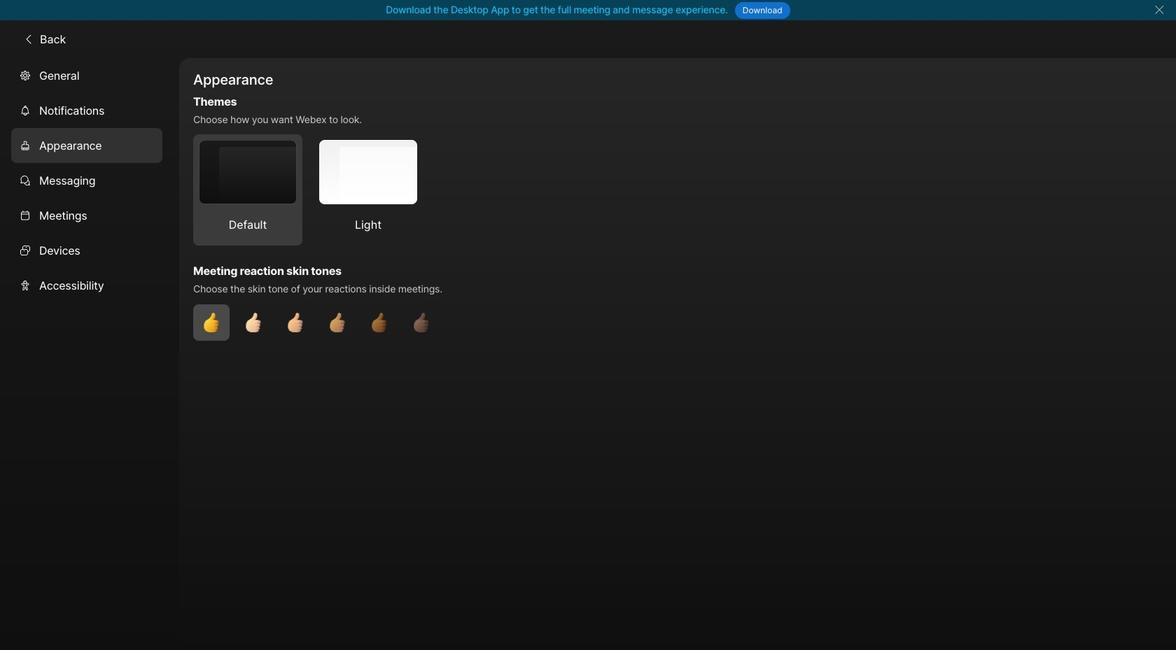 Task type: vqa. For each thing, say whether or not it's contained in the screenshot.
delete message icon on the right of page
no



Task type: describe. For each thing, give the bounding box(es) containing it.
general tab
[[11, 58, 162, 93]]

notifications tab
[[11, 93, 162, 128]]

skin tone picker toolbar
[[193, 304, 959, 341]]

cancel_16 image
[[1154, 4, 1165, 15]]



Task type: locate. For each thing, give the bounding box(es) containing it.
devices tab
[[11, 233, 162, 268]]

messaging tab
[[11, 163, 162, 198]]

settings navigation
[[0, 58, 179, 650]]

appearance tab
[[11, 128, 162, 163]]

accessibility tab
[[11, 268, 162, 303]]

meetings tab
[[11, 198, 162, 233]]



